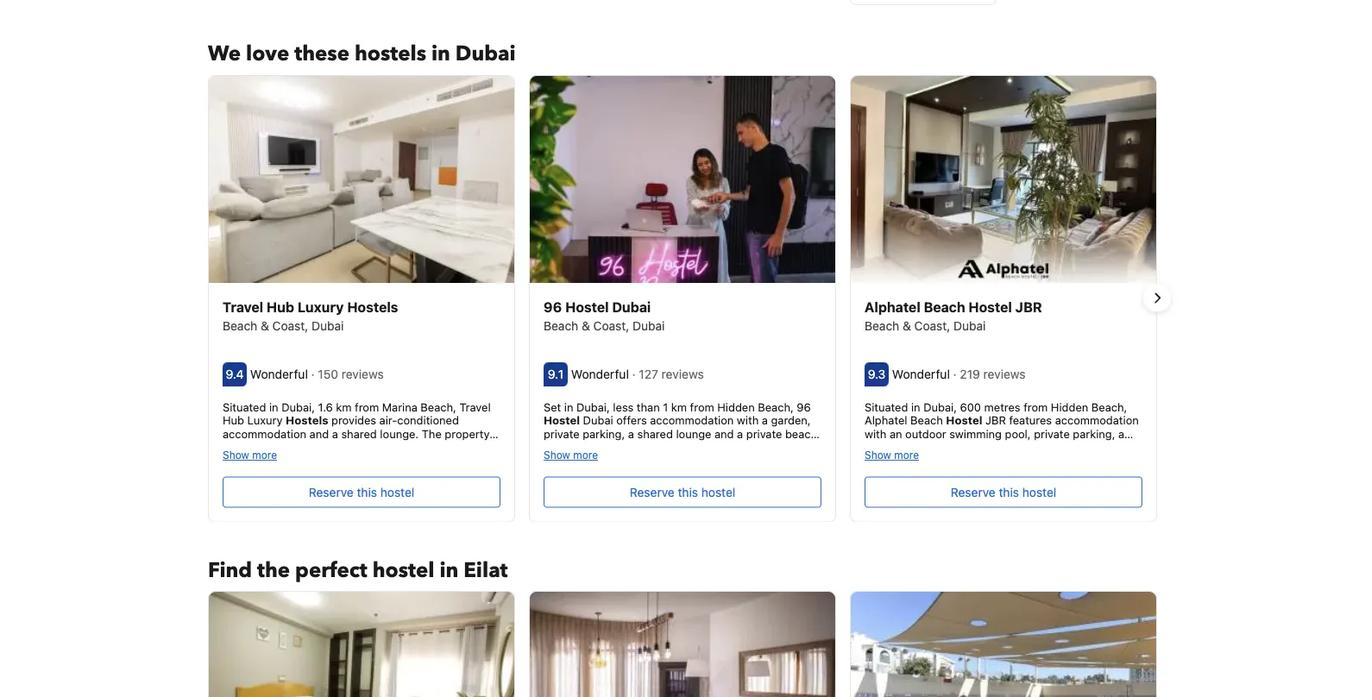 Task type: vqa. For each thing, say whether or not it's contained in the screenshot.
first 'Reserve this hostel' link
yes



Task type: describe. For each thing, give the bounding box(es) containing it.
karaoke
[[778, 467, 819, 480]]

beach, inside jbr features accommodation with an outdoor swimming pool, private parking, a fitness centre and a shared lounge. located around less than 1 km from marina beach, the
[[1008, 454, 1044, 467]]

96 hostel dubai beach & coast, dubai
[[544, 299, 665, 333]]

free inside "with free wifi is also 2.7 km away from barasti beach. guests can enjoy pool views."
[[865, 467, 886, 480]]

0 vertical spatial and
[[715, 427, 734, 440]]

hub inside situated in dubai, 1.6 km from marina beach, travel hub luxury
[[223, 413, 244, 426]]

travel inside travel hub luxury hostels beach & coast, dubai
[[223, 299, 263, 315]]

away inside "with free wifi is also 2.7 km away from barasti beach. guests can enjoy pool views."
[[988, 467, 1014, 480]]

km right 2.6
[[712, 454, 727, 467]]

127
[[639, 367, 659, 381]]

alphatel inside alphatel beach hostel jbr beach & coast, dubai
[[865, 299, 921, 315]]

jbr features accommodation with an outdoor swimming pool, private parking, a fitness centre and a shared lounge. located around less than 1 km from marina beach, the
[[865, 413, 1139, 467]]

beach, inside set in dubai, less than 1 km from hidden beach, 96 hostel
[[758, 400, 794, 413]]

dubai, for alphatel
[[924, 400, 957, 413]]

beach, inside dubai offers accommodation with a garden, private parking, a shared lounge and a private beach area. located around 1.2 km from marina beach, the with free wifi is also 2.6 km away from barasti beach. the accommodation features karaoke and a shared kitchen.
[[760, 440, 796, 453]]

0 horizontal spatial and
[[544, 481, 563, 494]]

hostel for 96 hostel dubai
[[702, 485, 736, 499]]

around inside jbr features accommodation with an outdoor swimming pool, private parking, a fitness centre and a shared lounge. located around less than 1 km from marina beach, the
[[1097, 440, 1134, 453]]

in right hostels
[[432, 40, 451, 68]]

km inside set in dubai, less than 1 km from hidden beach, 96 hostel
[[671, 400, 687, 413]]

scored 9.3 element
[[865, 362, 889, 386]]

96 hostel dubai section
[[529, 74, 837, 522]]

from 150 reviews element
[[311, 367, 387, 381]]

2 vertical spatial shared
[[576, 481, 611, 494]]

private inside jbr features accommodation with an outdoor swimming pool, private parking, a fitness centre and a shared lounge. located around less than 1 km from marina beach, the
[[1034, 427, 1070, 440]]

hostels
[[355, 40, 426, 68]]

beach inside situated in dubai, 600 metres from hidden beach, alphatel beach
[[911, 413, 943, 426]]

with free wifi is also 2.7 km away from barasti beach. guests can enjoy pool views.
[[865, 454, 1126, 494]]

parking, inside dubai offers accommodation with a garden, private parking, a shared lounge and a private beach area. located around 1.2 km from marina beach, the with free wifi is also 2.6 km away from barasti beach. the accommodation features karaoke and a shared kitchen.
[[583, 427, 625, 440]]

show for 96
[[544, 449, 571, 461]]

away inside dubai offers accommodation with a garden, private parking, a shared lounge and a private beach area. located around 1.2 km from marina beach, the with free wifi is also 2.6 km away from barasti beach. the accommodation features karaoke and a shared kitchen.
[[730, 454, 757, 467]]

travel hub luxury hostels beach & coast, dubai
[[223, 299, 398, 333]]

reserve for hostel
[[951, 485, 996, 499]]

beach. inside "with free wifi is also 2.7 km away from barasti beach. guests can enjoy pool views."
[[1084, 467, 1120, 480]]

hostel for alphatel beach hostel jbr
[[1023, 485, 1057, 499]]

situated for travel
[[223, 400, 266, 413]]

beach up 9.3
[[865, 318, 900, 333]]

fitness
[[865, 440, 900, 453]]

in for situated in dubai, 600 metres from hidden beach, alphatel beach
[[912, 400, 921, 413]]

wonderful for hub
[[250, 367, 308, 381]]

hostel inside alphatel beach hostel jbr beach & coast, dubai
[[969, 299, 1013, 315]]

dubai offers accommodation with a garden, private parking, a shared lounge and a private beach area. located around 1.2 km from marina beach, the with free wifi is also 2.6 km away from barasti beach. the accommodation features karaoke and a shared kitchen.
[[544, 413, 819, 494]]

reserve this hostel link for hostel
[[865, 477, 1143, 508]]

perfect
[[295, 556, 368, 585]]

1 inside jbr features accommodation with an outdoor swimming pool, private parking, a fitness centre and a shared lounge. located around less than 1 km from marina beach, the
[[915, 454, 920, 467]]

travel hub luxury hostels link
[[223, 296, 501, 317]]

the inside dubai offers accommodation with a garden, private parking, a shared lounge and a private beach area. located around 1.2 km from marina beach, the with free wifi is also 2.6 km away from barasti beach. the accommodation features karaoke and a shared kitchen.
[[799, 440, 816, 453]]

set in dubai, less than 1 km from hidden beach, 96 hostel
[[544, 400, 811, 426]]

shared inside jbr features accommodation with an outdoor swimming pool, private parking, a fitness centre and a shared lounge. located around less than 1 km from marina beach, the
[[971, 440, 1007, 453]]

wonderful for beach
[[892, 367, 950, 381]]

barasti inside dubai offers accommodation with a garden, private parking, a shared lounge and a private beach area. located around 1.2 km from marina beach, the with free wifi is also 2.6 km away from barasti beach. the accommodation features karaoke and a shared kitchen.
[[544, 467, 580, 480]]

dubai, for travel
[[282, 400, 315, 413]]

garden,
[[771, 413, 811, 426]]

little prince hostel-5 min walk to the beach image
[[209, 592, 515, 698]]

in left the eilat
[[440, 556, 459, 585]]

accommodation for shared
[[650, 413, 734, 426]]

reserve this hostel for dubai
[[630, 485, 736, 499]]

from up 2.6
[[694, 440, 718, 453]]

kitchen.
[[614, 481, 656, 494]]

offers
[[617, 413, 647, 426]]

hi - eilat hostel image
[[851, 592, 1157, 698]]

coast, for alphatel
[[915, 318, 951, 333]]

jbr inside jbr features accommodation with an outdoor swimming pool, private parking, a fitness centre and a shared lounge. located around less than 1 km from marina beach, the
[[986, 413, 1007, 426]]

also inside dubai offers accommodation with a garden, private parking, a shared lounge and a private beach area. located around 1.2 km from marina beach, the with free wifi is also 2.6 km away from barasti beach. the accommodation features karaoke and a shared kitchen.
[[668, 454, 689, 467]]

pool
[[958, 481, 980, 494]]

and inside jbr features accommodation with an outdoor swimming pool, private parking, a fitness centre and a shared lounge. located around less than 1 km from marina beach, the
[[940, 440, 959, 453]]

features inside jbr features accommodation with an outdoor swimming pool, private parking, a fitness centre and a shared lounge. located around less than 1 km from marina beach, the
[[1010, 413, 1053, 426]]

less inside jbr features accommodation with an outdoor swimming pool, private parking, a fitness centre and a shared lounge. located around less than 1 km from marina beach, the
[[865, 454, 886, 467]]

reserve for luxury
[[309, 485, 354, 499]]

& for alphatel
[[903, 318, 912, 333]]

dubai inside dubai offers accommodation with a garden, private parking, a shared lounge and a private beach area. located around 1.2 km from marina beach, the with free wifi is also 2.6 km away from barasti beach. the accommodation features karaoke and a shared kitchen.
[[583, 413, 614, 426]]

with inside jbr features accommodation with an outdoor swimming pool, private parking, a fitness centre and a shared lounge. located around less than 1 km from marina beach, the
[[865, 427, 887, 440]]

reserve this hostel link for luxury
[[223, 477, 501, 508]]

more for beach
[[895, 449, 919, 461]]

property types region
[[194, 74, 1172, 522]]

0 horizontal spatial hostels
[[286, 413, 328, 426]]

from inside situated in dubai, 1.6 km from marina beach, travel hub luxury
[[355, 400, 379, 413]]

an
[[890, 427, 903, 440]]

the inside jbr features accommodation with an outdoor swimming pool, private parking, a fitness centre and a shared lounge. located around less than 1 km from marina beach, the
[[1047, 454, 1064, 467]]

show more for alphatel
[[865, 449, 919, 461]]

find
[[208, 556, 252, 585]]

show for alphatel
[[865, 449, 892, 461]]

more for hostel
[[573, 449, 598, 461]]

coast, inside 96 hostel dubai beach & coast, dubai
[[594, 318, 630, 333]]

km inside "with free wifi is also 2.7 km away from barasti beach. guests can enjoy pool views."
[[969, 467, 985, 480]]

marina inside situated in dubai, 1.6 km from marina beach, travel hub luxury
[[382, 400, 418, 413]]

beach inside 96 hostel dubai beach & coast, dubai
[[544, 318, 579, 333]]

km inside jbr features accommodation with an outdoor swimming pool, private parking, a fitness centre and a shared lounge. located around less than 1 km from marina beach, the
[[923, 454, 939, 467]]

coast, for travel
[[272, 318, 308, 333]]

travel inside situated in dubai, 1.6 km from marina beach, travel hub luxury
[[460, 400, 491, 413]]

around inside dubai offers accommodation with a garden, private parking, a shared lounge and a private beach area. located around 1.2 km from marina beach, the with free wifi is also 2.6 km away from barasti beach. the accommodation features karaoke and a shared kitchen.
[[618, 440, 655, 453]]

these
[[295, 40, 350, 68]]

is inside dubai offers accommodation with a garden, private parking, a shared lounge and a private beach area. located around 1.2 km from marina beach, the with free wifi is also 2.6 km away from barasti beach. the accommodation features karaoke and a shared kitchen.
[[656, 454, 665, 467]]

2 private from the left
[[747, 427, 783, 440]]

from inside jbr features accommodation with an outdoor swimming pool, private parking, a fitness centre and a shared lounge. located around less than 1 km from marina beach, the
[[942, 454, 966, 467]]

1 private from the left
[[544, 427, 580, 440]]

1 horizontal spatial shared
[[638, 427, 673, 440]]

reserve this hostel link for dubai
[[544, 477, 822, 508]]

hub inside travel hub luxury hostels beach & coast, dubai
[[267, 299, 294, 315]]

reviews for luxury
[[342, 367, 384, 381]]

show for travel
[[223, 449, 249, 461]]

less inside set in dubai, less than 1 km from hidden beach, 96 hostel
[[613, 400, 634, 413]]

travel hub luxury hostels section
[[208, 74, 515, 522]]

love
[[246, 40, 289, 68]]

parking, inside jbr features accommodation with an outdoor swimming pool, private parking, a fitness centre and a shared lounge. located around less than 1 km from marina beach, the
[[1073, 427, 1116, 440]]

alphatel beach hostel jbr link
[[865, 296, 1143, 317]]

situated in dubai, 1.6 km from marina beach, travel hub luxury
[[223, 400, 491, 426]]

0 horizontal spatial the
[[257, 556, 290, 585]]

hostel inside set in dubai, less than 1 km from hidden beach, 96 hostel
[[544, 413, 580, 426]]

1 inside set in dubai, less than 1 km from hidden beach, 96 hostel
[[663, 400, 668, 413]]

150
[[318, 367, 338, 381]]

more for hub
[[252, 449, 277, 461]]

wifi inside "with free wifi is also 2.7 km away from barasti beach. guests can enjoy pool views."
[[889, 467, 911, 480]]

from 127 reviews element
[[633, 367, 707, 381]]

from inside situated in dubai, 600 metres from hidden beach, alphatel beach
[[1024, 400, 1048, 413]]

dubai inside travel hub luxury hostels beach & coast, dubai
[[312, 318, 344, 333]]

located inside dubai offers accommodation with a garden, private parking, a shared lounge and a private beach area. located around 1.2 km from marina beach, the with free wifi is also 2.6 km away from barasti beach. the accommodation features karaoke and a shared kitchen.
[[573, 440, 615, 453]]

features inside dubai offers accommodation with a garden, private parking, a shared lounge and a private beach area. located around 1.2 km from marina beach, the with free wifi is also 2.6 km away from barasti beach. the accommodation features karaoke and a shared kitchen.
[[732, 467, 775, 480]]

reserve this hostel for luxury
[[309, 485, 415, 499]]

luxury inside travel hub luxury hostels beach & coast, dubai
[[298, 299, 344, 315]]

from 219 reviews element
[[954, 367, 1029, 381]]

eilat
[[464, 556, 508, 585]]

the
[[622, 467, 642, 480]]

barasti inside "with free wifi is also 2.7 km away from barasti beach. guests can enjoy pool views."
[[1045, 467, 1081, 480]]

9.1 wonderful 127 reviews
[[548, 367, 707, 381]]

pool,
[[1005, 427, 1031, 440]]

alphatel beach hostel jbr image
[[851, 75, 1157, 283]]



Task type: locate. For each thing, give the bounding box(es) containing it.
situated
[[223, 400, 266, 413], [865, 400, 909, 413]]

beach up outdoor
[[911, 413, 943, 426]]

is inside "with free wifi is also 2.7 km away from barasti beach. guests can enjoy pool views."
[[915, 467, 923, 480]]

1 vertical spatial away
[[988, 467, 1014, 480]]

3 coast, from the left
[[915, 318, 951, 333]]

reserve this hostel link down lounge.
[[865, 477, 1143, 508]]

show more button inside 96 hostel dubai 'section'
[[544, 448, 598, 461]]

hidden
[[718, 400, 755, 413], [1051, 400, 1089, 413]]

coast,
[[272, 318, 308, 333], [594, 318, 630, 333], [915, 318, 951, 333]]

accommodation inside jbr features accommodation with an outdoor swimming pool, private parking, a fitness centre and a shared lounge. located around less than 1 km from marina beach, the
[[1056, 413, 1139, 426]]

beach, inside situated in dubai, 600 metres from hidden beach, alphatel beach
[[1092, 400, 1128, 413]]

wonderful inside 96 hostel dubai 'section'
[[571, 367, 629, 381]]

0 horizontal spatial shared
[[576, 481, 611, 494]]

1 beach. from the left
[[583, 467, 619, 480]]

from up pool,
[[1024, 400, 1048, 413]]

0 vertical spatial luxury
[[298, 299, 344, 315]]

show more button for 96
[[544, 448, 598, 461]]

2 more from the left
[[573, 449, 598, 461]]

reviews inside travel hub luxury hostels section
[[342, 367, 384, 381]]

1 show from the left
[[223, 449, 249, 461]]

beach up 9.1
[[544, 318, 579, 333]]

show more
[[223, 449, 277, 461], [544, 449, 598, 461], [865, 449, 919, 461]]

marina inside dubai offers accommodation with a garden, private parking, a shared lounge and a private beach area. located around 1.2 km from marina beach, the with free wifi is also 2.6 km away from barasti beach. the accommodation features karaoke and a shared kitchen.
[[722, 440, 757, 453]]

wonderful
[[250, 367, 308, 381], [571, 367, 629, 381], [892, 367, 950, 381]]

located
[[573, 440, 615, 453], [1052, 440, 1094, 453]]

show down scored 9.4 element at the left
[[223, 449, 249, 461]]

96 hostel dubai image
[[530, 75, 836, 283]]

1 situated from the left
[[223, 400, 266, 413]]

2 horizontal spatial more
[[895, 449, 919, 461]]

km up lounge
[[671, 400, 687, 413]]

1 horizontal spatial is
[[915, 467, 923, 480]]

0 vertical spatial free
[[607, 454, 627, 467]]

1.2
[[658, 440, 672, 453]]

in down the 9.4 wonderful 150 reviews
[[269, 400, 279, 413]]

0 horizontal spatial &
[[261, 318, 269, 333]]

situated in dubai, 600 metres from hidden beach, alphatel beach
[[865, 400, 1128, 426]]

from
[[355, 400, 379, 413], [690, 400, 715, 413], [1024, 400, 1048, 413], [694, 440, 718, 453], [760, 454, 784, 467], [942, 454, 966, 467], [1017, 467, 1042, 480]]

show inside 96 hostel dubai 'section'
[[544, 449, 571, 461]]

3 show more from the left
[[865, 449, 919, 461]]

beach up 9.4
[[223, 318, 257, 333]]

reserve this hostel
[[309, 485, 415, 499], [630, 485, 736, 499], [951, 485, 1057, 499]]

in inside set in dubai, less than 1 km from hidden beach, 96 hostel
[[564, 400, 574, 413]]

show more inside alphatel beach hostel jbr section
[[865, 449, 919, 461]]

beach. inside dubai offers accommodation with a garden, private parking, a shared lounge and a private beach area. located around 1.2 km from marina beach, the with free wifi is also 2.6 km away from barasti beach. the accommodation features karaoke and a shared kitchen.
[[583, 467, 619, 480]]

1 vertical spatial wifi
[[889, 467, 911, 480]]

2 hidden from the left
[[1051, 400, 1089, 413]]

2 wonderful from the left
[[571, 367, 629, 381]]

0 horizontal spatial travel
[[223, 299, 263, 315]]

1 & from the left
[[261, 318, 269, 333]]

beach, inside situated in dubai, 1.6 km from marina beach, travel hub luxury
[[421, 400, 457, 413]]

hostel
[[381, 485, 415, 499], [702, 485, 736, 499], [1023, 485, 1057, 499], [373, 556, 435, 585]]

2 horizontal spatial show more button
[[865, 448, 919, 461]]

also down 1.2
[[668, 454, 689, 467]]

metres
[[985, 400, 1021, 413]]

2 horizontal spatial reserve this hostel link
[[865, 477, 1143, 508]]

enjoy
[[927, 481, 955, 494]]

this
[[357, 485, 377, 499], [678, 485, 698, 499], [999, 485, 1020, 499]]

3 reserve this hostel link from the left
[[865, 477, 1143, 508]]

reserve inside 96 hostel dubai 'section'
[[630, 485, 675, 499]]

more inside 96 hostel dubai 'section'
[[573, 449, 598, 461]]

0 vertical spatial alphatel
[[865, 299, 921, 315]]

km inside situated in dubai, 1.6 km from marina beach, travel hub luxury
[[336, 400, 352, 413]]

0 vertical spatial wifi
[[630, 454, 653, 467]]

the down lounge.
[[1047, 454, 1064, 467]]

reserve for dubai
[[630, 485, 675, 499]]

coast, up "9.3 wonderful 219 reviews" on the right bottom of the page
[[915, 318, 951, 333]]

area.
[[544, 440, 570, 453]]

we love these hostels in dubai
[[208, 40, 516, 68]]

3 more from the left
[[895, 449, 919, 461]]

1 hidden from the left
[[718, 400, 755, 413]]

reserve this hostel link down 2.6
[[544, 477, 822, 508]]

9.4 wonderful 150 reviews
[[226, 367, 387, 381]]

is down 1.2
[[656, 454, 665, 467]]

can
[[905, 481, 924, 494]]

2 horizontal spatial reserve this hostel
[[951, 485, 1057, 499]]

located right lounge.
[[1052, 440, 1094, 453]]

km down centre
[[923, 454, 939, 467]]

show inside travel hub luxury hostels section
[[223, 449, 249, 461]]

0 horizontal spatial reserve this hostel
[[309, 485, 415, 499]]

3 wonderful from the left
[[892, 367, 950, 381]]

1 horizontal spatial 1
[[915, 454, 920, 467]]

0 vertical spatial 96
[[544, 299, 562, 315]]

1 vertical spatial shared
[[971, 440, 1007, 453]]

alphatel up an
[[865, 413, 908, 426]]

1 horizontal spatial reserve this hostel
[[630, 485, 736, 499]]

hostel down set
[[544, 413, 580, 426]]

0 horizontal spatial reserve this hostel link
[[223, 477, 501, 508]]

reserve this hostel inside travel hub luxury hostels section
[[309, 485, 415, 499]]

1 around from the left
[[618, 440, 655, 453]]

1 vertical spatial luxury
[[247, 413, 283, 426]]

reviews
[[342, 367, 384, 381], [662, 367, 704, 381], [984, 367, 1026, 381]]

1 vertical spatial 1
[[915, 454, 920, 467]]

2 located from the left
[[1052, 440, 1094, 453]]

beach
[[786, 427, 818, 440]]

1 show more button from the left
[[223, 448, 277, 461]]

shared left kitchen. at left
[[576, 481, 611, 494]]

show more button for alphatel
[[865, 448, 919, 461]]

1 horizontal spatial and
[[715, 427, 734, 440]]

beach up "9.3 wonderful 219 reviews" on the right bottom of the page
[[924, 299, 966, 315]]

1 horizontal spatial rated wonderful element
[[571, 367, 633, 381]]

shared up 1.2
[[638, 427, 673, 440]]

1 horizontal spatial barasti
[[1045, 467, 1081, 480]]

2 vertical spatial and
[[544, 481, 563, 494]]

0 vertical spatial less
[[613, 400, 634, 413]]

free
[[607, 454, 627, 467], [865, 467, 886, 480]]

rated wonderful element for hostel
[[571, 367, 633, 381]]

hostel for travel hub luxury hostels
[[381, 485, 415, 499]]

2 horizontal spatial reserve
[[951, 485, 996, 499]]

alphatel inside situated in dubai, 600 metres from hidden beach, alphatel beach
[[865, 413, 908, 426]]

the down beach
[[799, 440, 816, 453]]

3 private from the left
[[1034, 427, 1070, 440]]

0 horizontal spatial this
[[357, 485, 377, 499]]

reserve this hostel link inside travel hub luxury hostels section
[[223, 477, 501, 508]]

alphatel beach hostel jbr beach & coast, dubai
[[865, 299, 1043, 333]]

show more for 96
[[544, 449, 598, 461]]

hostel inside 96 hostel dubai beach & coast, dubai
[[566, 299, 609, 315]]

1 rated wonderful element from the left
[[250, 367, 311, 381]]

show more button down set
[[544, 448, 598, 461]]

1 horizontal spatial the
[[799, 440, 816, 453]]

accommodation
[[650, 413, 734, 426], [1056, 413, 1139, 426], [645, 467, 729, 480]]

0 vertical spatial hostels
[[347, 299, 398, 315]]

coast, up 9.1 wonderful 127 reviews at the bottom
[[594, 318, 630, 333]]

1 alphatel from the top
[[865, 299, 921, 315]]

1 horizontal spatial features
[[1010, 413, 1053, 426]]

travel up 9.4
[[223, 299, 263, 315]]

reserve this hostel for hostel
[[951, 485, 1057, 499]]

this right pool
[[999, 485, 1020, 499]]

2.6
[[692, 454, 708, 467]]

show down set
[[544, 449, 571, 461]]

9.3 wonderful 219 reviews
[[868, 367, 1029, 381]]

we
[[208, 40, 241, 68]]

1 wonderful from the left
[[250, 367, 308, 381]]

this down 2.6
[[678, 485, 698, 499]]

find the perfect hostel in eilat
[[208, 556, 508, 585]]

wifi
[[630, 454, 653, 467], [889, 467, 911, 480]]

free up guests
[[865, 467, 886, 480]]

shared down swimming
[[971, 440, 1007, 453]]

2 horizontal spatial and
[[940, 440, 959, 453]]

show more button inside travel hub luxury hostels section
[[223, 448, 277, 461]]

2 horizontal spatial wonderful
[[892, 367, 950, 381]]

around
[[618, 440, 655, 453], [1097, 440, 1134, 453]]

from inside "with free wifi is also 2.7 km away from barasti beach. guests can enjoy pool views."
[[1017, 467, 1042, 480]]

away up views.
[[988, 467, 1014, 480]]

in up outdoor
[[912, 400, 921, 413]]

1 reserve this hostel from the left
[[309, 485, 415, 499]]

reviews right 127
[[662, 367, 704, 381]]

1 down centre
[[915, 454, 920, 467]]

1 more from the left
[[252, 449, 277, 461]]

1 barasti from the left
[[544, 467, 580, 480]]

rated wonderful element right scored 9.3 element
[[892, 367, 954, 381]]

1 vertical spatial features
[[732, 467, 775, 480]]

guests
[[865, 481, 902, 494]]

free inside dubai offers accommodation with a garden, private parking, a shared lounge and a private beach area. located around 1.2 km from marina beach, the with free wifi is also 2.6 km away from barasti beach. the accommodation features karaoke and a shared kitchen.
[[607, 454, 627, 467]]

show more for travel
[[223, 449, 277, 461]]

0 horizontal spatial show
[[223, 449, 249, 461]]

jbr
[[1016, 299, 1043, 315], [986, 413, 1007, 426]]

next image
[[1147, 288, 1168, 309]]

is up can
[[915, 467, 923, 480]]

reserve down the
[[630, 485, 675, 499]]

features up pool,
[[1010, 413, 1053, 426]]

3 & from the left
[[903, 318, 912, 333]]

96 inside 96 hostel dubai beach & coast, dubai
[[544, 299, 562, 315]]

reserve this hostel link
[[223, 477, 501, 508], [544, 477, 822, 508], [865, 477, 1143, 508]]

parking, right pool,
[[1073, 427, 1116, 440]]

reviews up metres at the bottom right
[[984, 367, 1026, 381]]

2 alphatel from the top
[[865, 413, 908, 426]]

1 located from the left
[[573, 440, 615, 453]]

beach inside travel hub luxury hostels beach & coast, dubai
[[223, 318, 257, 333]]

from up 2.7
[[942, 454, 966, 467]]

situated inside situated in dubai, 600 metres from hidden beach, alphatel beach
[[865, 400, 909, 413]]

private down garden,
[[747, 427, 783, 440]]

jbr up from 219 reviews element
[[1016, 299, 1043, 315]]

rated wonderful element
[[250, 367, 311, 381], [571, 367, 633, 381], [892, 367, 954, 381]]

0 horizontal spatial show more button
[[223, 448, 277, 461]]

dubai,
[[282, 400, 315, 413], [577, 400, 610, 413], [924, 400, 957, 413]]

a
[[762, 413, 768, 426], [628, 427, 634, 440], [737, 427, 744, 440], [1119, 427, 1125, 440], [962, 440, 968, 453], [566, 481, 573, 494]]

1 horizontal spatial hidden
[[1051, 400, 1089, 413]]

centre
[[903, 440, 937, 453]]

coast, up the 9.4 wonderful 150 reviews
[[272, 318, 308, 333]]

0 horizontal spatial 1
[[663, 400, 668, 413]]

around up the
[[618, 440, 655, 453]]

600
[[961, 400, 982, 413]]

also
[[668, 454, 689, 467], [926, 467, 947, 480]]

private up area. on the left of page
[[544, 427, 580, 440]]

wifi up can
[[889, 467, 911, 480]]

dubai, inside set in dubai, less than 1 km from hidden beach, 96 hostel
[[577, 400, 610, 413]]

dubai, inside situated in dubai, 1.6 km from marina beach, travel hub luxury
[[282, 400, 315, 413]]

less
[[613, 400, 634, 413], [865, 454, 886, 467]]

rated wonderful element for beach
[[892, 367, 954, 381]]

barasti down area. on the left of page
[[544, 467, 580, 480]]

2 show more from the left
[[544, 449, 598, 461]]

hostel down 600
[[947, 413, 983, 426]]

situated inside situated in dubai, 1.6 km from marina beach, travel hub luxury
[[223, 400, 266, 413]]

beach
[[924, 299, 966, 315], [223, 318, 257, 333], [544, 318, 579, 333], [865, 318, 900, 333], [911, 413, 943, 426]]

1 horizontal spatial reserve this hostel link
[[544, 477, 822, 508]]

than up offers
[[637, 400, 660, 413]]

1 horizontal spatial coast,
[[594, 318, 630, 333]]

0 horizontal spatial located
[[573, 440, 615, 453]]

0 vertical spatial than
[[637, 400, 660, 413]]

2 horizontal spatial &
[[903, 318, 912, 333]]

show more down an
[[865, 449, 919, 461]]

coast, inside travel hub luxury hostels beach & coast, dubai
[[272, 318, 308, 333]]

1 reviews from the left
[[342, 367, 384, 381]]

travel
[[223, 299, 263, 315], [460, 400, 491, 413]]

96 up 9.1
[[544, 299, 562, 315]]

2 horizontal spatial coast,
[[915, 318, 951, 333]]

in
[[432, 40, 451, 68], [269, 400, 279, 413], [564, 400, 574, 413], [912, 400, 921, 413], [440, 556, 459, 585]]

1
[[663, 400, 668, 413], [915, 454, 920, 467]]

1 horizontal spatial private
[[747, 427, 783, 440]]

reserve
[[309, 485, 354, 499], [630, 485, 675, 499], [951, 485, 996, 499]]

more inside travel hub luxury hostels section
[[252, 449, 277, 461]]

than down fitness
[[889, 454, 912, 467]]

1 dubai, from the left
[[282, 400, 315, 413]]

& for travel
[[261, 318, 269, 333]]

dubai, right set
[[577, 400, 610, 413]]

3 show more button from the left
[[865, 448, 919, 461]]

luxury
[[298, 299, 344, 315], [247, 413, 283, 426]]

luxury inside situated in dubai, 1.6 km from marina beach, travel hub luxury
[[247, 413, 283, 426]]

2 show from the left
[[544, 449, 571, 461]]

reserve inside travel hub luxury hostels section
[[309, 485, 354, 499]]

1 vertical spatial also
[[926, 467, 947, 480]]

2 reserve this hostel from the left
[[630, 485, 736, 499]]

1 show more from the left
[[223, 449, 277, 461]]

travel left set
[[460, 400, 491, 413]]

reserve up perfect
[[309, 485, 354, 499]]

2 this from the left
[[678, 485, 698, 499]]

1 horizontal spatial show more
[[544, 449, 598, 461]]

1 horizontal spatial also
[[926, 467, 947, 480]]

1 horizontal spatial this
[[678, 485, 698, 499]]

dubai, left "1.6"
[[282, 400, 315, 413]]

this for hostel
[[999, 485, 1020, 499]]

wifi up the
[[630, 454, 653, 467]]

1 horizontal spatial luxury
[[298, 299, 344, 315]]

reviews inside 96 hostel dubai 'section'
[[662, 367, 704, 381]]

in for situated in dubai, 1.6 km from marina beach, travel hub luxury
[[269, 400, 279, 413]]

1 parking, from the left
[[583, 427, 625, 440]]

swimming
[[950, 427, 1002, 440]]

alphatel beach hostel jbr section
[[850, 74, 1158, 522]]

1 horizontal spatial marina
[[722, 440, 757, 453]]

wonderful right 9.4
[[250, 367, 308, 381]]

in inside situated in dubai, 1.6 km from marina beach, travel hub luxury
[[269, 400, 279, 413]]

2 rated wonderful element from the left
[[571, 367, 633, 381]]

wonderful right scored 9.3 element
[[892, 367, 950, 381]]

0 horizontal spatial free
[[607, 454, 627, 467]]

0 horizontal spatial 96
[[544, 299, 562, 315]]

2 coast, from the left
[[594, 318, 630, 333]]

wonderful for hostel
[[571, 367, 629, 381]]

around right lounge.
[[1097, 440, 1134, 453]]

3 rated wonderful element from the left
[[892, 367, 954, 381]]

jbr inside alphatel beach hostel jbr beach & coast, dubai
[[1016, 299, 1043, 315]]

in for set in dubai, less than 1 km from hidden beach, 96 hostel
[[564, 400, 574, 413]]

also inside "with free wifi is also 2.7 km away from barasti beach. guests can enjoy pool views."
[[926, 467, 947, 480]]

hub
[[267, 299, 294, 315], [223, 413, 244, 426]]

shared
[[638, 427, 673, 440], [971, 440, 1007, 453], [576, 481, 611, 494]]

marina inside jbr features accommodation with an outdoor swimming pool, private parking, a fitness centre and a shared lounge. located around less than 1 km from marina beach, the
[[969, 454, 1005, 467]]

reviews inside alphatel beach hostel jbr section
[[984, 367, 1026, 381]]

1 horizontal spatial parking,
[[1073, 427, 1116, 440]]

hostels
[[347, 299, 398, 315], [286, 413, 328, 426]]

hostels up from 150 reviews element
[[347, 299, 398, 315]]

located inside jbr features accommodation with an outdoor swimming pool, private parking, a fitness centre and a shared lounge. located around less than 1 km from marina beach, the
[[1052, 440, 1094, 453]]

features left karaoke on the bottom right of page
[[732, 467, 775, 480]]

2 & from the left
[[582, 318, 590, 333]]

wonderful inside alphatel beach hostel jbr section
[[892, 367, 950, 381]]

96
[[544, 299, 562, 315], [797, 400, 811, 413]]

2 situated from the left
[[865, 400, 909, 413]]

0 horizontal spatial coast,
[[272, 318, 308, 333]]

0 horizontal spatial hidden
[[718, 400, 755, 413]]

hostel inside travel hub luxury hostels section
[[381, 485, 415, 499]]

this inside travel hub luxury hostels section
[[357, 485, 377, 499]]

alphatel
[[865, 299, 921, 315], [865, 413, 908, 426]]

hostels inside travel hub luxury hostels beach & coast, dubai
[[347, 299, 398, 315]]

0 vertical spatial features
[[1010, 413, 1053, 426]]

0 horizontal spatial reviews
[[342, 367, 384, 381]]

2 parking, from the left
[[1073, 427, 1116, 440]]

from inside set in dubai, less than 1 km from hidden beach, 96 hostel
[[690, 400, 715, 413]]

1 horizontal spatial reviews
[[662, 367, 704, 381]]

parking,
[[583, 427, 625, 440], [1073, 427, 1116, 440]]

3 reserve from the left
[[951, 485, 996, 499]]

3 dubai, from the left
[[924, 400, 957, 413]]

wonderful inside travel hub luxury hostels section
[[250, 367, 308, 381]]

0 horizontal spatial around
[[618, 440, 655, 453]]

hidden inside situated in dubai, 600 metres from hidden beach, alphatel beach
[[1051, 400, 1089, 413]]

this up find the perfect hostel in eilat
[[357, 485, 377, 499]]

reserve this hostel link up find the perfect hostel in eilat
[[223, 477, 501, 508]]

2 reserve this hostel link from the left
[[544, 477, 822, 508]]

scored 9.4 element
[[223, 362, 247, 386]]

2 reviews from the left
[[662, 367, 704, 381]]

also up enjoy
[[926, 467, 947, 480]]

0 horizontal spatial dubai,
[[282, 400, 315, 413]]

2 barasti from the left
[[1045, 467, 1081, 480]]

show more button
[[223, 448, 277, 461], [544, 448, 598, 461], [865, 448, 919, 461]]

2 show more button from the left
[[544, 448, 598, 461]]

1 horizontal spatial situated
[[865, 400, 909, 413]]

hidden inside set in dubai, less than 1 km from hidden beach, 96 hostel
[[718, 400, 755, 413]]

9.3
[[868, 367, 886, 381]]

2 horizontal spatial show more
[[865, 449, 919, 461]]

0 horizontal spatial more
[[252, 449, 277, 461]]

rated wonderful element right 9.4
[[250, 367, 311, 381]]

1 reserve this hostel link from the left
[[223, 477, 501, 508]]

3 this from the left
[[999, 485, 1020, 499]]

& up the 9.4 wonderful 150 reviews
[[261, 318, 269, 333]]

from up karaoke on the bottom right of page
[[760, 454, 784, 467]]

hostel inside alphatel beach hostel jbr section
[[1023, 485, 1057, 499]]

hostel up scored 9.1 element
[[566, 299, 609, 315]]

show inside alphatel beach hostel jbr section
[[865, 449, 892, 461]]

than inside jbr features accommodation with an outdoor swimming pool, private parking, a fitness centre and a shared lounge. located around less than 1 km from marina beach, the
[[889, 454, 912, 467]]

1 horizontal spatial 96
[[797, 400, 811, 413]]

reserve down 2.7
[[951, 485, 996, 499]]

1 horizontal spatial hostels
[[347, 299, 398, 315]]

alphatel up 9.3
[[865, 299, 921, 315]]

show down an
[[865, 449, 892, 461]]

views.
[[983, 481, 1016, 494]]

the right the find
[[257, 556, 290, 585]]

0 vertical spatial jbr
[[1016, 299, 1043, 315]]

0 horizontal spatial hub
[[223, 413, 244, 426]]

lounge
[[676, 427, 712, 440]]

the
[[799, 440, 816, 453], [1047, 454, 1064, 467], [257, 556, 290, 585]]

beach,
[[421, 400, 457, 413], [758, 400, 794, 413], [1092, 400, 1128, 413], [760, 440, 796, 453], [1008, 454, 1044, 467]]

2 horizontal spatial the
[[1047, 454, 1064, 467]]

travel hub luxury hostels image
[[209, 75, 515, 283]]

hostel
[[566, 299, 609, 315], [969, 299, 1013, 315], [544, 413, 580, 426], [947, 413, 983, 426]]

1 horizontal spatial free
[[865, 467, 886, 480]]

1 vertical spatial 96
[[797, 400, 811, 413]]

1 horizontal spatial hub
[[267, 299, 294, 315]]

situated for alphatel
[[865, 400, 909, 413]]

reserve inside alphatel beach hostel jbr section
[[951, 485, 996, 499]]

scored 9.1 element
[[544, 362, 568, 386]]

away right 2.6
[[730, 454, 757, 467]]

free up the
[[607, 454, 627, 467]]

hostel inside 96 hostel dubai 'section'
[[702, 485, 736, 499]]

is
[[656, 454, 665, 467], [915, 467, 923, 480]]

this for dubai
[[678, 485, 698, 499]]

private
[[544, 427, 580, 440], [747, 427, 783, 440], [1034, 427, 1070, 440]]

wonderful right 9.1
[[571, 367, 629, 381]]

accommodation for parking,
[[1056, 413, 1139, 426]]

1 reserve from the left
[[309, 485, 354, 499]]

96 up garden,
[[797, 400, 811, 413]]

2 around from the left
[[1097, 440, 1134, 453]]

reserve this hostel inside alphatel beach hostel jbr section
[[951, 485, 1057, 499]]

show more down scored 9.4 element at the left
[[223, 449, 277, 461]]

1 vertical spatial hostels
[[286, 413, 328, 426]]

dubai, left 600
[[924, 400, 957, 413]]

outdoor
[[906, 427, 947, 440]]

marina
[[382, 400, 418, 413], [722, 440, 757, 453], [969, 454, 1005, 467]]

1 this from the left
[[357, 485, 377, 499]]

dubai inside alphatel beach hostel jbr beach & coast, dubai
[[954, 318, 986, 333]]

barasti
[[544, 467, 580, 480], [1045, 467, 1081, 480]]

3 show from the left
[[865, 449, 892, 461]]

0 vertical spatial shared
[[638, 427, 673, 440]]

km down lounge
[[675, 440, 691, 453]]

1.6
[[318, 400, 333, 413]]

situated up an
[[865, 400, 909, 413]]

0 horizontal spatial private
[[544, 427, 580, 440]]

0 horizontal spatial marina
[[382, 400, 418, 413]]

3 reviews from the left
[[984, 367, 1026, 381]]

reviews for hostel
[[984, 367, 1026, 381]]

0 horizontal spatial than
[[637, 400, 660, 413]]

9.1
[[548, 367, 564, 381]]

and
[[715, 427, 734, 440], [940, 440, 959, 453], [544, 481, 563, 494]]

features
[[1010, 413, 1053, 426], [732, 467, 775, 480]]

96 hostel dubai link
[[544, 296, 822, 317]]

0 vertical spatial hub
[[267, 299, 294, 315]]

1 vertical spatial hub
[[223, 413, 244, 426]]

1 horizontal spatial travel
[[460, 400, 491, 413]]

show more button down an
[[865, 448, 919, 461]]

2 horizontal spatial dubai,
[[924, 400, 957, 413]]

0 vertical spatial 1
[[663, 400, 668, 413]]

1 vertical spatial travel
[[460, 400, 491, 413]]

& inside 96 hostel dubai beach & coast, dubai
[[582, 318, 590, 333]]

1 coast, from the left
[[272, 318, 308, 333]]

0 horizontal spatial rated wonderful element
[[250, 367, 311, 381]]

1 vertical spatial alphatel
[[865, 413, 908, 426]]

luxury down the 9.4 wonderful 150 reviews
[[247, 413, 283, 426]]

96 inside set in dubai, less than 1 km from hidden beach, 96 hostel
[[797, 400, 811, 413]]

reserve this hostel down 2.6
[[630, 485, 736, 499]]

2 horizontal spatial shared
[[971, 440, 1007, 453]]

with inside "with free wifi is also 2.7 km away from barasti beach. guests can enjoy pool views."
[[1105, 454, 1126, 467]]

exodus hostel & dive center image
[[530, 592, 836, 698]]

2 beach. from the left
[[1084, 467, 1120, 480]]

set
[[544, 400, 561, 413]]

lounge.
[[1010, 440, 1049, 453]]

1 down 'from 127 reviews' element
[[663, 400, 668, 413]]

and down outdoor
[[940, 440, 959, 453]]

0 horizontal spatial features
[[732, 467, 775, 480]]

0 horizontal spatial reserve
[[309, 485, 354, 499]]

wifi inside dubai offers accommodation with a garden, private parking, a shared lounge and a private beach area. located around 1.2 km from marina beach, the with free wifi is also 2.6 km away from barasti beach. the accommodation features karaoke and a shared kitchen.
[[630, 454, 653, 467]]

and down area. on the left of page
[[544, 481, 563, 494]]

1 horizontal spatial wifi
[[889, 467, 911, 480]]

reviews right '150'
[[342, 367, 384, 381]]

rated wonderful element for hub
[[250, 367, 311, 381]]

2 reserve from the left
[[630, 485, 675, 499]]

than
[[637, 400, 660, 413], [889, 454, 912, 467]]

from down from 150 reviews element
[[355, 400, 379, 413]]

1 horizontal spatial located
[[1052, 440, 1094, 453]]

this inside alphatel beach hostel jbr section
[[999, 485, 1020, 499]]

& inside alphatel beach hostel jbr beach & coast, dubai
[[903, 318, 912, 333]]

show more down set
[[544, 449, 598, 461]]

&
[[261, 318, 269, 333], [582, 318, 590, 333], [903, 318, 912, 333]]

0 horizontal spatial also
[[668, 454, 689, 467]]

away
[[730, 454, 757, 467], [988, 467, 1014, 480]]

1 vertical spatial than
[[889, 454, 912, 467]]

luxury up '150'
[[298, 299, 344, 315]]

reserve this hostel inside 96 hostel dubai 'section'
[[630, 485, 736, 499]]

9.4
[[226, 367, 244, 381]]

219
[[960, 367, 981, 381]]

km up pool
[[969, 467, 985, 480]]

this inside 96 hostel dubai 'section'
[[678, 485, 698, 499]]

and right lounge
[[715, 427, 734, 440]]

0 vertical spatial is
[[656, 454, 665, 467]]

with
[[737, 413, 759, 426], [865, 427, 887, 440], [582, 454, 603, 467], [1105, 454, 1126, 467]]

2 horizontal spatial reviews
[[984, 367, 1026, 381]]

1 horizontal spatial show
[[544, 449, 571, 461]]

3 reserve this hostel from the left
[[951, 485, 1057, 499]]

hub down scored 9.4 element at the left
[[223, 413, 244, 426]]

jbr down metres at the bottom right
[[986, 413, 1007, 426]]

parking, down offers
[[583, 427, 625, 440]]

show more inside travel hub luxury hostels section
[[223, 449, 277, 461]]

from down lounge.
[[1017, 467, 1042, 480]]

show more button for travel
[[223, 448, 277, 461]]

1 horizontal spatial reserve
[[630, 485, 675, 499]]

2 dubai, from the left
[[577, 400, 610, 413]]

in inside situated in dubai, 600 metres from hidden beach, alphatel beach
[[912, 400, 921, 413]]

2.7
[[950, 467, 966, 480]]

reviews for dubai
[[662, 367, 704, 381]]

2 horizontal spatial rated wonderful element
[[892, 367, 954, 381]]

than inside set in dubai, less than 1 km from hidden beach, 96 hostel
[[637, 400, 660, 413]]

this for luxury
[[357, 485, 377, 499]]



